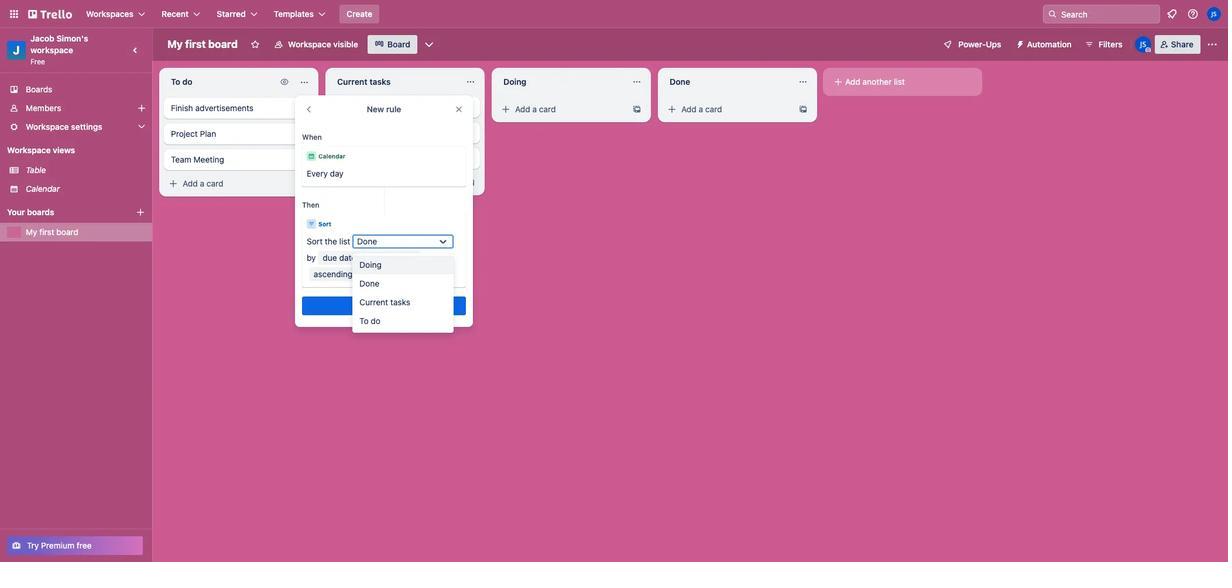 Task type: locate. For each thing, give the bounding box(es) containing it.
day
[[330, 169, 344, 179]]

team meeting down project plan
[[171, 155, 224, 165]]

done down doing
[[360, 279, 380, 289]]

add another list link
[[828, 73, 978, 91]]

0 vertical spatial list
[[894, 77, 905, 87]]

sm image inside automation 'button'
[[1011, 35, 1028, 52]]

my first board
[[168, 38, 238, 50], [26, 227, 78, 237]]

1 horizontal spatial finish advertisements
[[337, 102, 420, 112]]

finish up project
[[171, 103, 193, 113]]

1 horizontal spatial meeting
[[360, 153, 391, 163]]

your boards with 1 items element
[[7, 206, 118, 220]]

rule
[[386, 104, 401, 114], [395, 301, 410, 311]]

open information menu image
[[1188, 8, 1200, 20]]

jacob simon (jacobsimon16) image right open information menu icon
[[1208, 7, 1222, 21]]

1 horizontal spatial my
[[168, 38, 183, 50]]

team meeting for to do text box's team meeting link
[[171, 155, 224, 165]]

0 vertical spatial first
[[185, 38, 206, 50]]

team
[[337, 153, 358, 163], [171, 155, 191, 165]]

add another list
[[846, 77, 905, 87]]

1 horizontal spatial finish
[[337, 102, 359, 112]]

board link
[[368, 35, 418, 54]]

2 vertical spatial workspace
[[7, 145, 51, 155]]

0 horizontal spatial team meeting link
[[164, 149, 314, 170]]

the
[[325, 237, 337, 247]]

meeting
[[360, 153, 391, 163], [194, 155, 224, 165]]

workspace
[[288, 39, 331, 49], [26, 122, 69, 132], [7, 145, 51, 155]]

1 horizontal spatial sm image
[[1011, 35, 1028, 52]]

new
[[377, 301, 393, 311]]

board down your boards with 1 items element
[[56, 227, 78, 237]]

sort left the
[[307, 237, 323, 247]]

team meeting link for to do text box
[[164, 149, 314, 170]]

0 vertical spatial done
[[357, 237, 377, 247]]

by
[[307, 253, 316, 263]]

meeting down plan
[[194, 155, 224, 165]]

team for to do text box
[[171, 155, 191, 165]]

1 horizontal spatial finish advertisements link
[[330, 97, 480, 118]]

workspace up 'table'
[[7, 145, 51, 155]]

power-ups button
[[936, 35, 1009, 54]]

1 vertical spatial sort
[[307, 237, 323, 247]]

my down your boards
[[26, 227, 37, 237]]

back to home image
[[28, 5, 72, 23]]

create from template… image for the doing text field
[[633, 105, 642, 114]]

finish for current tasks "text box"'s finish advertisements link
[[337, 102, 359, 112]]

1 horizontal spatial board
[[208, 38, 238, 50]]

finish advertisements link down current tasks "text box"
[[330, 97, 480, 118]]

create button
[[340, 5, 380, 23]]

0 horizontal spatial advertisements
[[195, 103, 254, 113]]

list for sort the list
[[339, 237, 350, 247]]

0 horizontal spatial my
[[26, 227, 37, 237]]

1 vertical spatial my
[[26, 227, 37, 237]]

create from template… image
[[633, 105, 642, 114], [799, 105, 808, 114]]

1 vertical spatial rule
[[395, 301, 410, 311]]

premium
[[41, 541, 74, 551]]

first
[[185, 38, 206, 50], [39, 227, 54, 237]]

list
[[894, 77, 905, 87], [339, 237, 350, 247]]

card down the doing text field
[[539, 104, 556, 114]]

0 vertical spatial rule
[[386, 104, 401, 114]]

finish advertisements link for to do text box
[[164, 98, 314, 119]]

sort up sort the list
[[319, 221, 332, 228]]

0 horizontal spatial sm image
[[500, 104, 512, 115]]

team meeting
[[337, 153, 391, 163], [171, 155, 224, 165]]

ascending
[[314, 269, 353, 279]]

my
[[168, 38, 183, 50], [26, 227, 37, 237]]

rule inside button
[[395, 301, 410, 311]]

team up day
[[337, 153, 358, 163]]

sm image
[[279, 76, 291, 88], [833, 76, 845, 88], [667, 104, 678, 115], [334, 177, 346, 189], [168, 178, 179, 190]]

visible
[[334, 39, 358, 49]]

0 vertical spatial sort
[[319, 221, 332, 228]]

Board name text field
[[162, 35, 244, 54]]

card down plan
[[207, 179, 224, 189]]

first down the recent dropdown button
[[185, 38, 206, 50]]

calendar inside "link"
[[26, 184, 60, 194]]

add up 'to'
[[359, 301, 374, 311]]

finish advertisements for to do text box
[[171, 103, 254, 113]]

advertisements down current tasks "text box"
[[362, 102, 420, 112]]

sort
[[319, 221, 332, 228], [307, 237, 323, 247]]

finish left new
[[337, 102, 359, 112]]

1 horizontal spatial my first board
[[168, 38, 238, 50]]

sm image for automation
[[1011, 35, 1028, 52]]

add board image
[[136, 208, 145, 217]]

finish advertisements
[[337, 102, 420, 112], [171, 103, 254, 113]]

finish advertisements link
[[330, 97, 480, 118], [164, 98, 314, 119]]

recent button
[[155, 5, 208, 23]]

0 horizontal spatial calendar
[[26, 184, 60, 194]]

add down the doing text field
[[515, 104, 531, 114]]

0 horizontal spatial my first board
[[26, 227, 78, 237]]

your
[[7, 207, 25, 217]]

done up doing
[[357, 237, 377, 247]]

finish advertisements down current tasks "text box"
[[337, 102, 420, 112]]

workspace visible
[[288, 39, 358, 49]]

0 vertical spatial my
[[168, 38, 183, 50]]

add down done text field
[[682, 104, 697, 114]]

ups
[[986, 39, 1002, 49]]

jacob simon (jacobsimon16) image
[[1208, 7, 1222, 21], [1135, 36, 1152, 53]]

advertisements for current tasks "text box"
[[362, 102, 420, 112]]

1 vertical spatial workspace
[[26, 122, 69, 132]]

jacob simon's workspace link
[[30, 33, 90, 55]]

workspace for workspace views
[[7, 145, 51, 155]]

team meeting link down the new rule
[[330, 148, 480, 169]]

jacob simon (jacobsimon16) image right filters
[[1135, 36, 1152, 53]]

1 horizontal spatial create from template… image
[[466, 178, 476, 187]]

create from template… image
[[466, 178, 476, 187], [300, 179, 309, 189]]

0 horizontal spatial first
[[39, 227, 54, 237]]

team meeting up day
[[337, 153, 391, 163]]

list right the
[[339, 237, 350, 247]]

sort for sort the list
[[307, 237, 323, 247]]

filters
[[1099, 39, 1123, 49]]

0 vertical spatial board
[[208, 38, 238, 50]]

0 horizontal spatial finish advertisements
[[171, 103, 254, 113]]

board down starred
[[208, 38, 238, 50]]

0 vertical spatial calendar
[[319, 153, 346, 160]]

current tasks
[[360, 298, 411, 307]]

0 vertical spatial workspace
[[288, 39, 331, 49]]

1 horizontal spatial create from template… image
[[799, 105, 808, 114]]

add a card down done text field
[[682, 104, 723, 114]]

1 vertical spatial sm image
[[500, 104, 512, 115]]

team meeting link down 'project plan' link
[[164, 149, 314, 170]]

0 horizontal spatial team
[[171, 155, 191, 165]]

advertisements down to do text box
[[195, 103, 254, 113]]

add
[[846, 77, 861, 87], [515, 104, 531, 114], [682, 104, 697, 114], [349, 177, 364, 187], [183, 179, 198, 189], [359, 301, 374, 311]]

1 horizontal spatial first
[[185, 38, 206, 50]]

to do
[[360, 316, 381, 326]]

team down project
[[171, 155, 191, 165]]

0 horizontal spatial create from template… image
[[300, 179, 309, 189]]

meeting down new
[[360, 153, 391, 163]]

boards link
[[0, 80, 152, 99]]

advertisements for to do text box
[[195, 103, 254, 113]]

finish advertisements link up 'project plan' link
[[164, 98, 314, 119]]

calendar up day
[[319, 153, 346, 160]]

1 create from template… image from the left
[[633, 105, 642, 114]]

workspace for workspace settings
[[26, 122, 69, 132]]

members link
[[0, 99, 152, 118]]

1 horizontal spatial team
[[337, 153, 358, 163]]

0 vertical spatial sm image
[[1011, 35, 1028, 52]]

card
[[539, 104, 556, 114], [706, 104, 723, 114], [373, 177, 390, 187], [207, 179, 224, 189]]

primary element
[[0, 0, 1229, 28]]

add a card down plan
[[183, 179, 224, 189]]

1 horizontal spatial team meeting
[[337, 153, 391, 163]]

calendar down 'table'
[[26, 184, 60, 194]]

0 horizontal spatial meeting
[[194, 155, 224, 165]]

calendar
[[319, 153, 346, 160], [26, 184, 60, 194]]

create from template… image for done text field
[[799, 105, 808, 114]]

a down done text field
[[699, 104, 704, 114]]

finish advertisements for current tasks "text box"
[[337, 102, 420, 112]]

1 horizontal spatial calendar
[[319, 153, 346, 160]]

first inside text box
[[185, 38, 206, 50]]

0 horizontal spatial list
[[339, 237, 350, 247]]

0 horizontal spatial create from template… image
[[633, 105, 642, 114]]

0 horizontal spatial finish
[[171, 103, 193, 113]]

board inside text box
[[208, 38, 238, 50]]

0 horizontal spatial finish advertisements link
[[164, 98, 314, 119]]

workspace down the members
[[26, 122, 69, 132]]

sm image for add a card
[[500, 104, 512, 115]]

show menu image
[[1207, 39, 1219, 50]]

0 notifications image
[[1166, 7, 1180, 21]]

my first board down your boards with 1 items element
[[26, 227, 78, 237]]

sort the list
[[307, 237, 350, 247]]

1 vertical spatial list
[[339, 237, 350, 247]]

j
[[13, 43, 20, 57]]

sm image
[[1011, 35, 1028, 52], [500, 104, 512, 115]]

1 vertical spatial my first board
[[26, 227, 78, 237]]

1 horizontal spatial advertisements
[[362, 102, 420, 112]]

filters button
[[1082, 35, 1127, 54]]

due
[[323, 253, 337, 263]]

0 vertical spatial jacob simon (jacobsimon16) image
[[1208, 7, 1222, 21]]

workspace down templates dropdown button
[[288, 39, 331, 49]]

1 vertical spatial calendar
[[26, 184, 60, 194]]

0 vertical spatial my first board
[[168, 38, 238, 50]]

0 horizontal spatial team meeting
[[171, 155, 224, 165]]

do
[[371, 316, 381, 326]]

customize views image
[[423, 39, 435, 50]]

project plan
[[171, 129, 216, 139]]

list right another
[[894, 77, 905, 87]]

0 horizontal spatial board
[[56, 227, 78, 237]]

my first board down the recent dropdown button
[[168, 38, 238, 50]]

add a card link
[[497, 101, 628, 118], [663, 101, 794, 118], [330, 175, 462, 191], [164, 176, 295, 192]]

done
[[357, 237, 377, 247], [360, 279, 380, 289]]

advertisements
[[362, 102, 420, 112], [195, 103, 254, 113]]

doing
[[360, 260, 382, 270]]

1 horizontal spatial list
[[894, 77, 905, 87]]

a
[[533, 104, 537, 114], [699, 104, 704, 114], [366, 177, 371, 187], [200, 179, 204, 189]]

1 horizontal spatial team meeting link
[[330, 148, 480, 169]]

team meeting link
[[330, 148, 480, 169], [164, 149, 314, 170]]

finish
[[337, 102, 359, 112], [171, 103, 193, 113]]

0 horizontal spatial jacob simon (jacobsimon16) image
[[1135, 36, 1152, 53]]

my down recent
[[168, 38, 183, 50]]

board
[[208, 38, 238, 50], [56, 227, 78, 237]]

2 create from template… image from the left
[[799, 105, 808, 114]]

jacob
[[30, 33, 54, 43]]

workspace inside button
[[288, 39, 331, 49]]

workspace navigation collapse icon image
[[128, 42, 144, 59]]

finish advertisements up plan
[[171, 103, 254, 113]]

workspace inside popup button
[[26, 122, 69, 132]]

finish advertisements link for current tasks "text box"
[[330, 97, 480, 118]]

first down boards
[[39, 227, 54, 237]]

add a card right day
[[349, 177, 390, 187]]



Task type: describe. For each thing, give the bounding box(es) containing it.
add right day
[[349, 177, 364, 187]]

sm image inside add another list link
[[833, 76, 845, 88]]

try
[[27, 541, 39, 551]]

1 vertical spatial done
[[360, 279, 380, 289]]

add inside button
[[359, 301, 374, 311]]

this member is an admin of this board. image
[[1146, 47, 1151, 53]]

share
[[1172, 39, 1194, 49]]

workspace for workspace visible
[[288, 39, 331, 49]]

create
[[347, 9, 373, 19]]

starred button
[[210, 5, 265, 23]]

add new rule
[[359, 301, 410, 311]]

To do text field
[[164, 73, 274, 91]]

workspace settings button
[[0, 118, 152, 136]]

Search field
[[1058, 5, 1160, 23]]

tasks
[[391, 298, 411, 307]]

table link
[[26, 165, 145, 176]]

workspaces
[[86, 9, 134, 19]]

then
[[302, 201, 320, 210]]

simon's
[[56, 33, 88, 43]]

your boards
[[7, 207, 54, 217]]

list for add another list
[[894, 77, 905, 87]]

a down plan
[[200, 179, 204, 189]]

power-ups
[[959, 39, 1002, 49]]

every
[[307, 169, 328, 179]]

to
[[360, 316, 369, 326]]

templates
[[274, 9, 314, 19]]

finish for finish advertisements link associated with to do text box
[[171, 103, 193, 113]]

my first board link
[[26, 227, 145, 238]]

a down the doing text field
[[533, 104, 537, 114]]

recent
[[162, 9, 189, 19]]

when
[[302, 133, 322, 142]]

1 vertical spatial jacob simon (jacobsimon16) image
[[1135, 36, 1152, 53]]

every day
[[307, 169, 344, 179]]

create from template… image for to do text box's team meeting link
[[300, 179, 309, 189]]

j link
[[7, 41, 26, 60]]

automation
[[1028, 39, 1072, 49]]

search image
[[1048, 9, 1058, 19]]

Current tasks text field
[[330, 73, 459, 91]]

1 horizontal spatial jacob simon (jacobsimon16) image
[[1208, 7, 1222, 21]]

add left another
[[846, 77, 861, 87]]

due date
[[323, 253, 356, 263]]

templates button
[[267, 5, 333, 23]]

card down done text field
[[706, 104, 723, 114]]

table
[[26, 165, 46, 175]]

add a card down the doing text field
[[515, 104, 556, 114]]

free
[[30, 57, 45, 66]]

workspace views
[[7, 145, 75, 155]]

Done text field
[[663, 73, 792, 91]]

meeting for current tasks "text box"
[[360, 153, 391, 163]]

my inside text box
[[168, 38, 183, 50]]

meeting for to do text box
[[194, 155, 224, 165]]

workspace settings
[[26, 122, 102, 132]]

new
[[367, 104, 384, 114]]

starred
[[217, 9, 246, 19]]

settings
[[71, 122, 102, 132]]

a right day
[[366, 177, 371, 187]]

workspace visible button
[[267, 35, 365, 54]]

team meeting link for current tasks "text box"
[[330, 148, 480, 169]]

current
[[360, 298, 388, 307]]

create from template… image for team meeting link associated with current tasks "text box"
[[466, 178, 476, 187]]

calendar link
[[26, 183, 145, 195]]

1 vertical spatial first
[[39, 227, 54, 237]]

jacob simon's workspace free
[[30, 33, 90, 66]]

automation button
[[1011, 35, 1079, 54]]

add new rule button
[[302, 297, 466, 316]]

workspaces button
[[79, 5, 152, 23]]

new rule
[[367, 104, 401, 114]]

power-
[[959, 39, 986, 49]]

share button
[[1155, 35, 1201, 54]]

free
[[77, 541, 92, 551]]

members
[[26, 103, 61, 113]]

team meeting for team meeting link associated with current tasks "text box"
[[337, 153, 391, 163]]

views
[[53, 145, 75, 155]]

my first board inside text box
[[168, 38, 238, 50]]

project plan link
[[164, 124, 314, 145]]

team for current tasks "text box"
[[337, 153, 358, 163]]

Doing text field
[[497, 73, 626, 91]]

boards
[[26, 84, 52, 94]]

card right day
[[373, 177, 390, 187]]

boards
[[27, 207, 54, 217]]

another
[[863, 77, 892, 87]]

try premium free
[[27, 541, 92, 551]]

workspace
[[30, 45, 73, 55]]

add down project plan
[[183, 179, 198, 189]]

star or unstar board image
[[251, 40, 260, 49]]

board
[[388, 39, 411, 49]]

sort for sort
[[319, 221, 332, 228]]

1 vertical spatial board
[[56, 227, 78, 237]]

try premium free button
[[7, 537, 143, 556]]

plan
[[200, 129, 216, 139]]

date
[[339, 253, 356, 263]]

project
[[171, 129, 198, 139]]



Task type: vqa. For each thing, say whether or not it's contained in the screenshot.
add another list at the right top
yes



